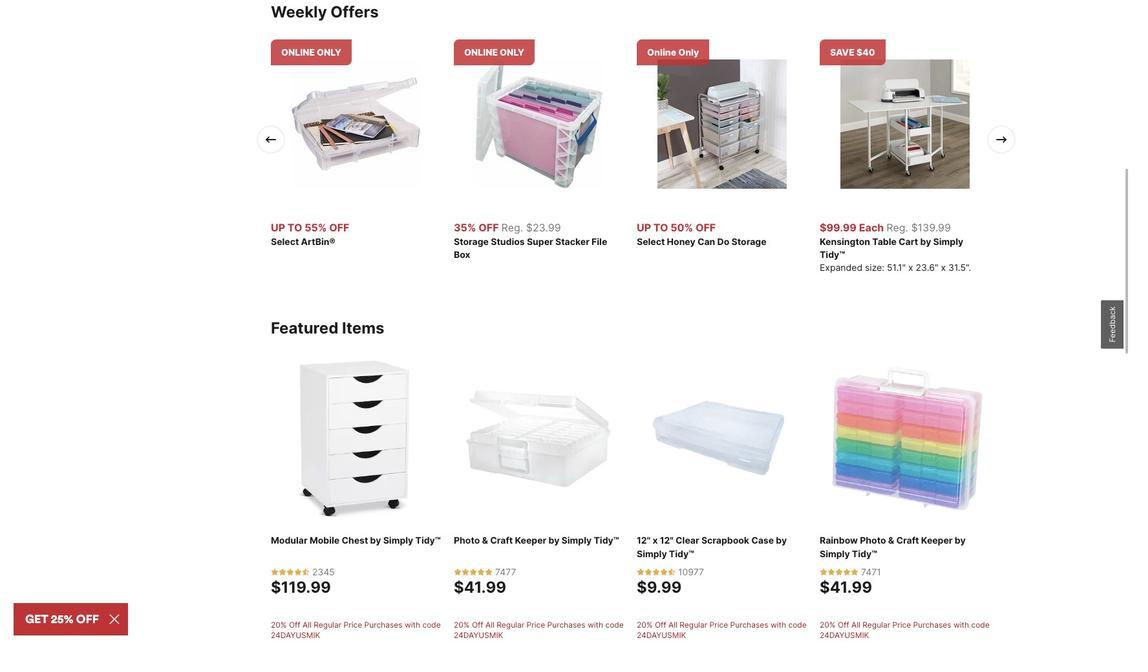 Task type: locate. For each thing, give the bounding box(es) containing it.
0 horizontal spatial $41.99
[[454, 578, 506, 597]]

4 purchases from the left
[[914, 620, 952, 630]]

$9.99
[[637, 578, 682, 597]]

purchases
[[364, 620, 403, 630], [548, 620, 586, 630], [731, 620, 769, 630], [914, 620, 952, 630]]

1 horizontal spatial photo
[[860, 535, 886, 546]]

1 & from the left
[[482, 535, 488, 546]]

3 with from the left
[[771, 620, 787, 630]]

2 regular from the left
[[497, 620, 525, 630]]

3 regular from the left
[[680, 620, 708, 630]]

regular down 7471
[[863, 620, 891, 630]]

code
[[423, 620, 441, 630], [606, 620, 624, 630], [789, 620, 807, 630], [972, 620, 990, 630]]

24dayusmik
[[271, 630, 320, 640], [454, 630, 503, 640], [637, 630, 687, 640], [820, 630, 870, 640]]

online
[[647, 46, 677, 57]]

tidy™ inside 12" x 12" clear scrapbook case by simply tidy™
[[669, 548, 695, 559]]

regular for 10977
[[680, 620, 708, 630]]

simply inside 12" x 12" clear scrapbook case by simply tidy™
[[637, 548, 667, 559]]

2 keeper from the left
[[922, 535, 953, 546]]

only
[[679, 46, 699, 57]]

1 code from the left
[[423, 620, 441, 630]]

modular mobile chest by simply tidy™ image
[[271, 353, 441, 523]]

4 24dayusmik from the left
[[820, 630, 870, 640]]

3 by from the left
[[776, 535, 787, 546]]

4 off from the left
[[838, 620, 850, 630]]

2 off from the left
[[472, 620, 484, 630]]

4 20% from the left
[[820, 620, 836, 630]]

featured items
[[271, 319, 385, 337]]

4 regular from the left
[[863, 620, 891, 630]]

by inside rainbow photo & craft keeper by simply tidy™
[[955, 535, 966, 546]]

weekly offers
[[271, 2, 379, 21]]

regular down '$9.99'
[[680, 620, 708, 630]]

3 24dayusmik from the left
[[637, 630, 687, 640]]

$41.99 down 7471
[[820, 578, 873, 597]]

3 price from the left
[[710, 620, 728, 630]]

off for 2345
[[289, 620, 301, 630]]

1 online only from the left
[[281, 46, 342, 57]]

1 regular from the left
[[314, 620, 342, 630]]

0 horizontal spatial only
[[317, 46, 342, 57]]

0 horizontal spatial 12"
[[637, 535, 651, 546]]

4 with from the left
[[954, 620, 970, 630]]

1 horizontal spatial keeper
[[922, 535, 953, 546]]

by inside 12" x 12" clear scrapbook case by simply tidy™
[[776, 535, 787, 546]]

all
[[303, 620, 312, 630], [486, 620, 495, 630], [669, 620, 678, 630], [852, 620, 861, 630]]

with for 12" x 12" clear scrapbook case by simply tidy™
[[771, 620, 787, 630]]

price for 7477
[[527, 620, 545, 630]]

$41.99 down 7477
[[454, 578, 506, 597]]

tidy™
[[416, 535, 441, 546], [594, 535, 619, 546], [669, 548, 695, 559], [852, 548, 878, 559]]

2 craft from the left
[[897, 535, 919, 546]]

with
[[405, 620, 420, 630], [588, 620, 603, 630], [771, 620, 787, 630], [954, 620, 970, 630]]

regular down 7477
[[497, 620, 525, 630]]

4 20% off all regular price purchases with code 24dayusmik from the left
[[820, 620, 990, 640]]

clear
[[676, 535, 700, 546]]

3 off from the left
[[655, 620, 667, 630]]

regular for 7471
[[863, 620, 891, 630]]

1 $41.99 from the left
[[454, 578, 506, 597]]

offers
[[331, 2, 379, 21]]

1 20% from the left
[[271, 620, 287, 630]]

1 photo from the left
[[454, 535, 480, 546]]

0 horizontal spatial online only
[[281, 46, 342, 57]]

&
[[482, 535, 488, 546], [889, 535, 895, 546]]

$119.99
[[271, 578, 331, 597]]

2 by from the left
[[549, 535, 560, 546]]

2 purchases from the left
[[548, 620, 586, 630]]

1 price from the left
[[344, 620, 362, 630]]

1 24dayusmik from the left
[[271, 630, 320, 640]]

1 all from the left
[[303, 620, 312, 630]]

4 price from the left
[[893, 620, 911, 630]]

0 horizontal spatial craft
[[490, 535, 513, 546]]

off
[[289, 620, 301, 630], [472, 620, 484, 630], [655, 620, 667, 630], [838, 620, 850, 630]]

4 all from the left
[[852, 620, 861, 630]]

2 price from the left
[[527, 620, 545, 630]]

24dayusmik for 7471
[[820, 630, 870, 640]]

0 horizontal spatial keeper
[[515, 535, 547, 546]]

by
[[370, 535, 381, 546], [549, 535, 560, 546], [776, 535, 787, 546], [955, 535, 966, 546]]

1 horizontal spatial only
[[500, 46, 525, 57]]

online
[[281, 46, 315, 57], [464, 46, 498, 57]]

1 12" from the left
[[637, 535, 651, 546]]

craft inside rainbow photo & craft keeper by simply tidy™
[[897, 535, 919, 546]]

& inside rainbow photo & craft keeper by simply tidy™
[[889, 535, 895, 546]]

4 by from the left
[[955, 535, 966, 546]]

12" left x
[[637, 535, 651, 546]]

rainbow
[[820, 535, 858, 546]]

0 horizontal spatial online
[[281, 46, 315, 57]]

online only
[[281, 46, 342, 57], [464, 46, 525, 57]]

12" right x
[[660, 535, 674, 546]]

3 20% off all regular price purchases with code 24dayusmik from the left
[[637, 620, 807, 640]]

1 by from the left
[[370, 535, 381, 546]]

3 code from the left
[[789, 620, 807, 630]]

2 20% from the left
[[454, 620, 470, 630]]

1 horizontal spatial online
[[464, 46, 498, 57]]

2 & from the left
[[889, 535, 895, 546]]

20% off all regular price purchases with code 24dayusmik
[[271, 620, 441, 640], [454, 620, 624, 640], [637, 620, 807, 640], [820, 620, 990, 640]]

only
[[317, 46, 342, 57], [500, 46, 525, 57]]

1 20% off all regular price purchases with code 24dayusmik from the left
[[271, 620, 441, 640]]

2 all from the left
[[486, 620, 495, 630]]

craft
[[490, 535, 513, 546], [897, 535, 919, 546]]

modular
[[271, 535, 308, 546]]

1 horizontal spatial &
[[889, 535, 895, 546]]

2 only from the left
[[500, 46, 525, 57]]

$41.99
[[454, 578, 506, 597], [820, 578, 873, 597]]

2 photo from the left
[[860, 535, 886, 546]]

10977
[[678, 566, 704, 577]]

2 20% off all regular price purchases with code 24dayusmik from the left
[[454, 620, 624, 640]]

20% for 10977
[[637, 620, 653, 630]]

regular down $119.99
[[314, 620, 342, 630]]

3 all from the left
[[669, 620, 678, 630]]

price
[[344, 620, 362, 630], [527, 620, 545, 630], [710, 620, 728, 630], [893, 620, 911, 630]]

24dayusmik for 10977
[[637, 630, 687, 640]]

1 online from the left
[[281, 46, 315, 57]]

1 horizontal spatial craft
[[897, 535, 919, 546]]

simply
[[383, 535, 413, 546], [562, 535, 592, 546], [637, 548, 667, 559], [820, 548, 850, 559]]

online only
[[647, 46, 699, 57]]

2 $41.99 from the left
[[820, 578, 873, 597]]

1 horizontal spatial $41.99
[[820, 578, 873, 597]]

2 24dayusmik from the left
[[454, 630, 503, 640]]

12"
[[637, 535, 651, 546], [660, 535, 674, 546]]

photo & craft keeper by simply tidy™
[[454, 535, 619, 546]]

20% off all regular price purchases with code 24dayusmik for 7477
[[454, 620, 624, 640]]

3 purchases from the left
[[731, 620, 769, 630]]

1 horizontal spatial 12"
[[660, 535, 674, 546]]

keeper
[[515, 535, 547, 546], [922, 535, 953, 546]]

all for 7477
[[486, 620, 495, 630]]

off for 10977
[[655, 620, 667, 630]]

0 horizontal spatial &
[[482, 535, 488, 546]]

2 with from the left
[[588, 620, 603, 630]]

$41.99 for 7471
[[820, 578, 873, 597]]

items
[[342, 319, 385, 337]]

2 code from the left
[[606, 620, 624, 630]]

1 off from the left
[[289, 620, 301, 630]]

2 online from the left
[[464, 46, 498, 57]]

price for 10977
[[710, 620, 728, 630]]

1 with from the left
[[405, 620, 420, 630]]

20%
[[271, 620, 287, 630], [454, 620, 470, 630], [637, 620, 653, 630], [820, 620, 836, 630]]

3 20% from the left
[[637, 620, 653, 630]]

1 purchases from the left
[[364, 620, 403, 630]]

chest
[[342, 535, 368, 546]]

20% for 7471
[[820, 620, 836, 630]]

1 horizontal spatial online only
[[464, 46, 525, 57]]

24dayusmik for 7477
[[454, 630, 503, 640]]

photo
[[454, 535, 480, 546], [860, 535, 886, 546]]

featured
[[271, 319, 339, 337]]

off for 7477
[[472, 620, 484, 630]]

regular
[[314, 620, 342, 630], [497, 620, 525, 630], [680, 620, 708, 630], [863, 620, 891, 630]]

4 code from the left
[[972, 620, 990, 630]]

20% off all regular price purchases with code 24dayusmik for 2345
[[271, 620, 441, 640]]

0 horizontal spatial photo
[[454, 535, 480, 546]]



Task type: describe. For each thing, give the bounding box(es) containing it.
with for photo & craft keeper by simply tidy™
[[588, 620, 603, 630]]

1 only from the left
[[317, 46, 342, 57]]

code for photo & craft keeper by simply tidy™
[[606, 620, 624, 630]]

purchases for 2345
[[364, 620, 403, 630]]

with for modular mobile chest by simply tidy™
[[405, 620, 420, 630]]

case
[[752, 535, 774, 546]]

20% for 2345
[[271, 620, 287, 630]]

code for modular mobile chest by simply tidy™
[[423, 620, 441, 630]]

20% off all regular price purchases with code 24dayusmik for 7471
[[820, 620, 990, 640]]

mobile
[[310, 535, 340, 546]]

keeper inside rainbow photo & craft keeper by simply tidy™
[[922, 535, 953, 546]]

code for 12" x 12" clear scrapbook case by simply tidy™
[[789, 620, 807, 630]]

12" x 12" clear scrapbook case by simply tidy™
[[637, 535, 787, 559]]

7471
[[862, 566, 881, 577]]

1 craft from the left
[[490, 535, 513, 546]]

save
[[830, 46, 855, 57]]

all for 2345
[[303, 620, 312, 630]]

2 online only from the left
[[464, 46, 525, 57]]

24dayusmik for 2345
[[271, 630, 320, 640]]

photo & craft keeper by simply tidy™ image
[[454, 353, 624, 523]]

$40
[[857, 46, 876, 57]]

simply inside rainbow photo & craft keeper by simply tidy™
[[820, 548, 850, 559]]

20% for 7477
[[454, 620, 470, 630]]

price for 7471
[[893, 620, 911, 630]]

with for rainbow photo & craft keeper by simply tidy™
[[954, 620, 970, 630]]

$41.99 for 7477
[[454, 578, 506, 597]]

1 keeper from the left
[[515, 535, 547, 546]]

2 12" from the left
[[660, 535, 674, 546]]

12" x 12" clear scrapbook case by simply tidy™ image
[[637, 353, 807, 523]]

regular for 2345
[[314, 620, 342, 630]]

save $40
[[830, 46, 876, 57]]

purchases for 7477
[[548, 620, 586, 630]]

all for 7471
[[852, 620, 861, 630]]

all for 10977
[[669, 620, 678, 630]]

purchases for 7471
[[914, 620, 952, 630]]

2345
[[312, 566, 335, 577]]

modular mobile chest by simply tidy™
[[271, 535, 441, 546]]

rainbow photo & craft keeper by simply tidy™ image
[[820, 353, 990, 523]]

x
[[653, 535, 658, 546]]

20% off all regular price purchases with code 24dayusmik for 10977
[[637, 620, 807, 640]]

rainbow photo & craft keeper by simply tidy™
[[820, 535, 966, 559]]

code for rainbow photo & craft keeper by simply tidy™
[[972, 620, 990, 630]]

photo inside rainbow photo & craft keeper by simply tidy™
[[860, 535, 886, 546]]

7477
[[495, 566, 516, 577]]

price for 2345
[[344, 620, 362, 630]]

scrapbook
[[702, 535, 750, 546]]

off for 7471
[[838, 620, 850, 630]]

tidy™ inside rainbow photo & craft keeper by simply tidy™
[[852, 548, 878, 559]]

weekly
[[271, 2, 327, 21]]

regular for 7477
[[497, 620, 525, 630]]

purchases for 10977
[[731, 620, 769, 630]]



Task type: vqa. For each thing, say whether or not it's contained in the screenshot.
leftmost ONLINE ONLY
yes



